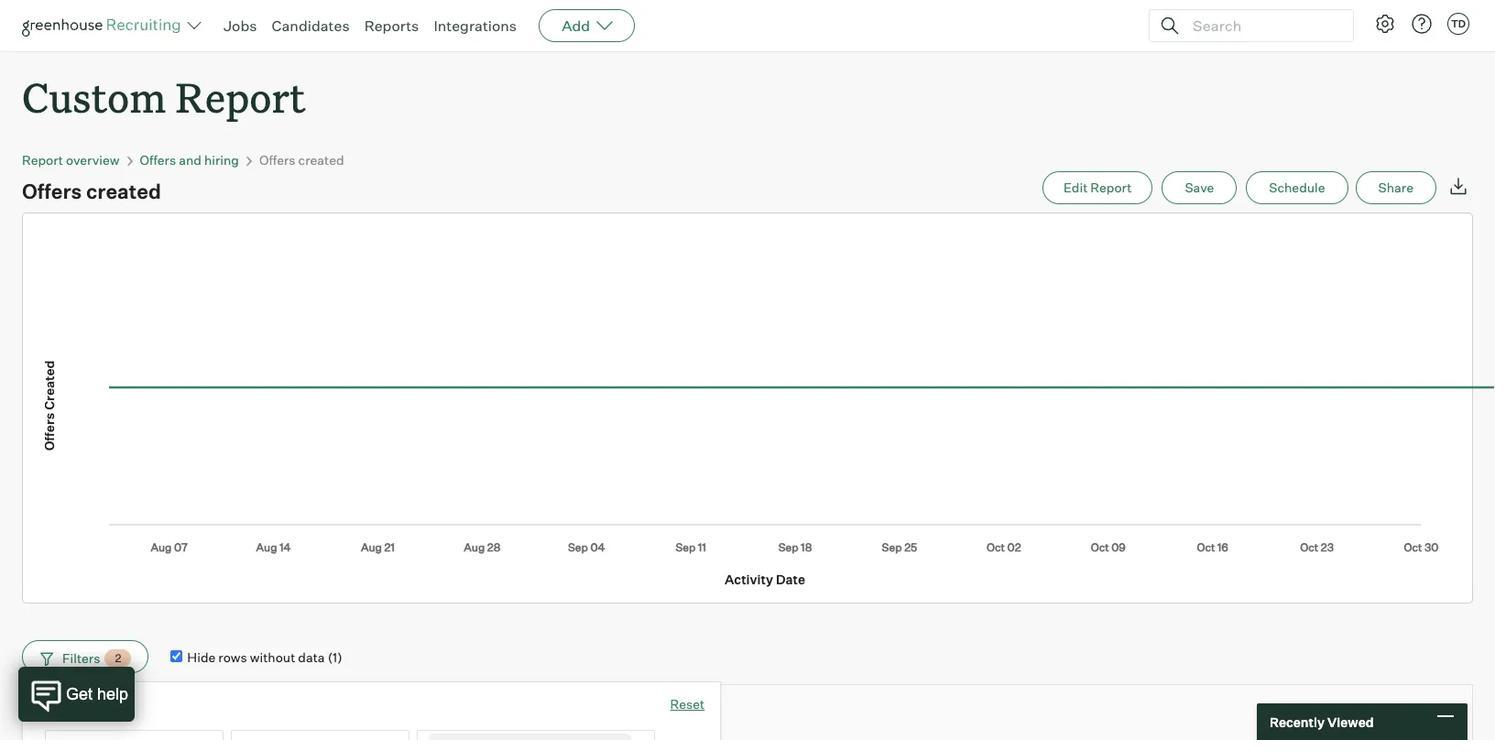 Task type: describe. For each thing, give the bounding box(es) containing it.
schedule
[[1269, 180, 1325, 195]]

Search text field
[[1188, 12, 1337, 39]]

jobs
[[224, 16, 257, 35]]

offers created link
[[259, 152, 344, 168]]

data
[[298, 649, 325, 665]]

add
[[562, 16, 590, 35]]

schedule button
[[1246, 171, 1348, 204]]

offers and hiring link
[[140, 152, 239, 168]]

td button
[[1444, 9, 1473, 38]]

1 vertical spatial created
[[86, 179, 161, 204]]

td button
[[1448, 13, 1470, 35]]

and
[[179, 152, 201, 168]]

1 horizontal spatial created
[[298, 152, 344, 168]]

viewed
[[1328, 714, 1374, 730]]

recently viewed
[[1270, 714, 1374, 730]]

0 horizontal spatial report
[[22, 152, 63, 168]]

report for custom report
[[175, 70, 306, 124]]

rows
[[218, 649, 247, 665]]

custom
[[22, 70, 166, 124]]

clear all image
[[634, 731, 654, 740]]

reports link
[[364, 16, 419, 35]]

share
[[1379, 180, 1414, 195]]

candidates link
[[272, 16, 350, 35]]

0 horizontal spatial offers
[[22, 179, 82, 204]]

recently
[[1270, 714, 1325, 730]]

offers for offers created link
[[259, 152, 296, 168]]

configure image
[[1374, 13, 1396, 35]]

integrations link
[[434, 16, 517, 35]]

report overview
[[22, 152, 120, 168]]

offers and hiring
[[140, 152, 239, 168]]

greenhouse recruiting image
[[22, 15, 187, 37]]

report overview link
[[22, 152, 120, 168]]

Hide rows without data (1) checkbox
[[171, 650, 183, 662]]

overview
[[66, 152, 120, 168]]



Task type: locate. For each thing, give the bounding box(es) containing it.
download image
[[1448, 175, 1470, 197]]

hide
[[187, 649, 216, 665]]

0 vertical spatial created
[[298, 152, 344, 168]]

1 vertical spatial offers created
[[22, 179, 161, 204]]

2 horizontal spatial offers
[[259, 152, 296, 168]]

custom report
[[22, 70, 306, 124]]

save
[[1185, 180, 1214, 195]]

1 horizontal spatial report
[[175, 70, 306, 124]]

offers created right 'hiring'
[[259, 152, 344, 168]]

offers for offers and hiring link
[[140, 152, 176, 168]]

add button
[[539, 9, 635, 42]]

edit for edit report
[[1064, 180, 1088, 195]]

edit report
[[1064, 180, 1132, 195]]

0 vertical spatial offers created
[[259, 152, 344, 168]]

1 horizontal spatial offers created
[[259, 152, 344, 168]]

report left overview
[[22, 152, 63, 168]]

1 horizontal spatial edit
[[1064, 180, 1088, 195]]

1 horizontal spatial offers
[[140, 152, 176, 168]]

row group
[[22, 685, 1473, 740]]

edit filters
[[45, 698, 113, 714]]

1 vertical spatial edit
[[45, 698, 70, 714]]

integrations
[[434, 16, 517, 35]]

(1)
[[328, 649, 342, 665]]

reports
[[364, 16, 419, 35]]

save button
[[1162, 171, 1237, 204]]

0 vertical spatial filters
[[62, 650, 100, 666]]

2
[[115, 652, 121, 665]]

reset
[[670, 697, 705, 712]]

0 horizontal spatial offers created
[[22, 179, 161, 204]]

report up 'hiring'
[[175, 70, 306, 124]]

0 vertical spatial report
[[175, 70, 306, 124]]

offers
[[140, 152, 176, 168], [259, 152, 296, 168], [22, 179, 82, 204]]

share button
[[1356, 171, 1437, 204]]

hide rows without data (1)
[[187, 649, 342, 665]]

1 vertical spatial filters
[[73, 698, 113, 714]]

offers created down overview
[[22, 179, 161, 204]]

reset link
[[670, 696, 705, 716]]

filters
[[62, 650, 100, 666], [73, 698, 113, 714]]

edit for edit filters
[[45, 698, 70, 714]]

save and schedule this report to revisit it! element
[[1162, 171, 1246, 204]]

1 vertical spatial report
[[22, 152, 63, 168]]

td
[[1451, 17, 1466, 30]]

0 horizontal spatial created
[[86, 179, 161, 204]]

offers left "and"
[[140, 152, 176, 168]]

offers right 'hiring'
[[259, 152, 296, 168]]

edit
[[1064, 180, 1088, 195], [45, 698, 70, 714]]

jobs link
[[224, 16, 257, 35]]

edit report link
[[1043, 171, 1153, 204]]

created
[[298, 152, 344, 168], [86, 179, 161, 204]]

offers down report overview link
[[22, 179, 82, 204]]

2 vertical spatial report
[[1091, 180, 1132, 195]]

report for edit report
[[1091, 180, 1132, 195]]

2 horizontal spatial report
[[1091, 180, 1132, 195]]

report left save
[[1091, 180, 1132, 195]]

hiring
[[204, 152, 239, 168]]

filter image
[[38, 651, 53, 666]]

report
[[175, 70, 306, 124], [22, 152, 63, 168], [1091, 180, 1132, 195]]

0 horizontal spatial edit
[[45, 698, 70, 714]]

without
[[250, 649, 295, 665]]

0 vertical spatial edit
[[1064, 180, 1088, 195]]

offers created
[[259, 152, 344, 168], [22, 179, 161, 204]]

candidates
[[272, 16, 350, 35]]



Task type: vqa. For each thing, say whether or not it's contained in the screenshot.
Dropbox
no



